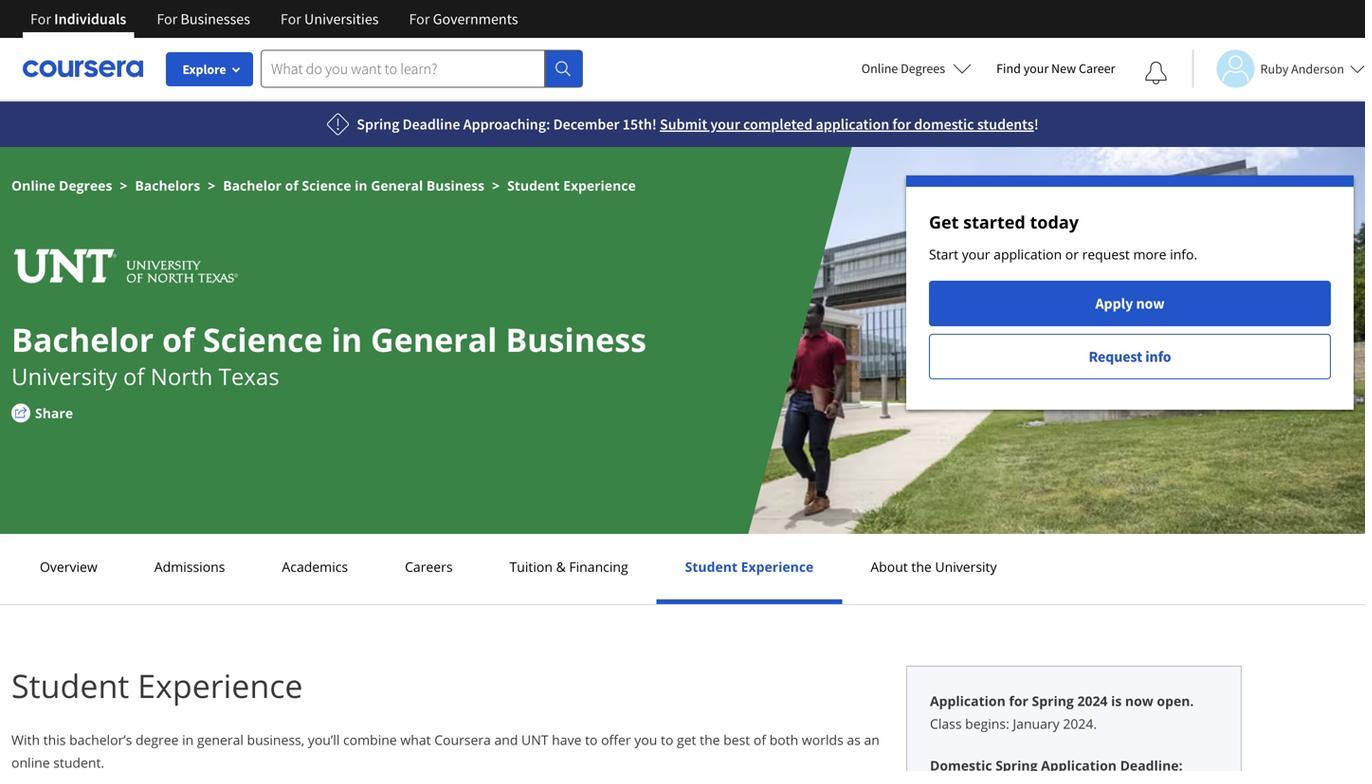 Task type: describe. For each thing, give the bounding box(es) containing it.
coursera image
[[23, 53, 143, 84]]

0 horizontal spatial your
[[711, 115, 741, 134]]

1 horizontal spatial bachelor
[[223, 176, 282, 194]]

what
[[401, 731, 431, 749]]

!
[[1035, 115, 1039, 134]]

get started today
[[930, 211, 1079, 234]]

or
[[1066, 245, 1079, 263]]

for for individuals
[[30, 9, 51, 28]]

for for universities
[[281, 9, 301, 28]]

degrees for online degrees
[[901, 60, 946, 77]]

get
[[677, 731, 697, 749]]

deadline
[[403, 115, 460, 134]]

january
[[1013, 715, 1060, 733]]

for universities
[[281, 9, 379, 28]]

approaching:
[[463, 115, 551, 134]]

you'll
[[308, 731, 340, 749]]

get
[[930, 211, 959, 234]]

info.
[[1171, 245, 1198, 263]]

start
[[930, 245, 959, 263]]

share
[[35, 404, 73, 422]]

academics
[[282, 558, 348, 576]]

admissions link
[[149, 558, 231, 576]]

have
[[552, 731, 582, 749]]

an
[[865, 731, 880, 749]]

2 to from the left
[[661, 731, 674, 749]]

texas
[[219, 361, 280, 392]]

banner navigation
[[15, 0, 534, 38]]

for for businesses
[[157, 9, 178, 28]]

info
[[1146, 347, 1172, 366]]

more
[[1134, 245, 1167, 263]]

individuals
[[54, 9, 126, 28]]

ruby
[[1261, 60, 1289, 77]]

bachelor inside bachelor of science in general business university of north texas
[[11, 317, 154, 361]]

universities
[[305, 9, 379, 28]]

bachelors link
[[135, 176, 200, 194]]

15th!
[[623, 115, 657, 134]]

university inside bachelor of science in general business university of north texas
[[11, 361, 117, 392]]

0 vertical spatial student
[[508, 176, 560, 194]]

tuition & financing
[[510, 558, 629, 576]]

2 > from the left
[[208, 176, 215, 194]]

bachelors
[[135, 176, 200, 194]]

governments
[[433, 9, 518, 28]]

with
[[11, 731, 40, 749]]

0 vertical spatial the
[[912, 558, 932, 576]]

as
[[847, 731, 861, 749]]

submit
[[660, 115, 708, 134]]

business,
[[247, 731, 305, 749]]

2024.
[[1064, 715, 1098, 733]]

about the university
[[871, 558, 997, 576]]

ruby anderson
[[1261, 60, 1345, 77]]

bachelor of science in general business university of north texas
[[11, 317, 647, 392]]

is
[[1112, 692, 1122, 710]]

academics link
[[276, 558, 354, 576]]

online
[[11, 754, 50, 771]]

general
[[197, 731, 244, 749]]

financing
[[570, 558, 629, 576]]

explore
[[183, 61, 226, 78]]

science inside bachelor of science in general business university of north texas
[[203, 317, 323, 361]]

begins:
[[966, 715, 1010, 733]]

degrees for online degrees > bachelors > bachelor of science in general business > student experience
[[59, 176, 112, 194]]

admissions
[[154, 558, 225, 576]]

businesses
[[181, 9, 250, 28]]

submit your completed application for domestic students link
[[660, 115, 1035, 134]]

spring deadline approaching: december 15th! submit your completed application for domestic students !
[[357, 115, 1039, 134]]

both
[[770, 731, 799, 749]]

spring inside application for spring 2024 is now open. class begins: january 2024.
[[1032, 692, 1075, 710]]

1 vertical spatial university
[[936, 558, 997, 576]]

degree
[[136, 731, 179, 749]]

2 vertical spatial student
[[11, 663, 129, 708]]

for businesses
[[157, 9, 250, 28]]

apply
[[1096, 294, 1134, 313]]

apply now button
[[930, 281, 1332, 326]]

1 vertical spatial student experience
[[11, 663, 303, 708]]

career
[[1079, 60, 1116, 77]]

show notifications image
[[1145, 62, 1168, 84]]

unt
[[522, 731, 549, 749]]

tuition & financing link
[[504, 558, 634, 576]]

find your new career
[[997, 60, 1116, 77]]

the inside with this bachelor's degree in general business, you'll combine what coursera and unt have to offer you to get the best of both worlds as an online student.
[[700, 731, 720, 749]]

today
[[1031, 211, 1079, 234]]

for individuals
[[30, 9, 126, 28]]

your for find
[[1024, 60, 1049, 77]]

best
[[724, 731, 751, 749]]

class
[[931, 715, 962, 733]]

domestic
[[915, 115, 975, 134]]

overview link
[[34, 558, 103, 576]]



Task type: locate. For each thing, give the bounding box(es) containing it.
1 to from the left
[[585, 731, 598, 749]]

0 horizontal spatial for
[[893, 115, 912, 134]]

spring left deadline
[[357, 115, 400, 134]]

degrees up domestic
[[901, 60, 946, 77]]

> left bachelors 'link'
[[120, 176, 127, 194]]

science
[[302, 176, 351, 194], [203, 317, 323, 361]]

degrees
[[901, 60, 946, 77], [59, 176, 112, 194]]

university
[[11, 361, 117, 392], [936, 558, 997, 576]]

for left individuals
[[30, 9, 51, 28]]

now right is
[[1126, 692, 1154, 710]]

1 horizontal spatial university
[[936, 558, 997, 576]]

1 vertical spatial spring
[[1032, 692, 1075, 710]]

start your application or request more info.
[[930, 245, 1198, 263]]

1 for from the left
[[30, 9, 51, 28]]

for inside application for spring 2024 is now open. class begins: january 2024.
[[1010, 692, 1029, 710]]

application
[[816, 115, 890, 134], [994, 245, 1063, 263]]

2 for from the left
[[157, 9, 178, 28]]

1 general from the top
[[371, 176, 423, 194]]

for
[[30, 9, 51, 28], [157, 9, 178, 28], [281, 9, 301, 28], [409, 9, 430, 28]]

bachelor right bachelors 'link'
[[223, 176, 282, 194]]

1 horizontal spatial experience
[[564, 176, 636, 194]]

0 horizontal spatial online
[[11, 176, 55, 194]]

0 vertical spatial spring
[[357, 115, 400, 134]]

bachelor
[[223, 176, 282, 194], [11, 317, 154, 361]]

request
[[1083, 245, 1130, 263]]

1 horizontal spatial student
[[508, 176, 560, 194]]

1 vertical spatial now
[[1126, 692, 1154, 710]]

general
[[371, 176, 423, 194], [371, 317, 498, 361]]

ruby anderson button
[[1193, 50, 1366, 88]]

find your new career link
[[988, 57, 1125, 81]]

1 horizontal spatial to
[[661, 731, 674, 749]]

request info button
[[930, 334, 1332, 379]]

0 horizontal spatial to
[[585, 731, 598, 749]]

completed
[[744, 115, 813, 134]]

1 vertical spatial general
[[371, 317, 498, 361]]

2024
[[1078, 692, 1108, 710]]

0 vertical spatial your
[[1024, 60, 1049, 77]]

0 horizontal spatial university
[[11, 361, 117, 392]]

1 horizontal spatial >
[[208, 176, 215, 194]]

new
[[1052, 60, 1077, 77]]

tuition
[[510, 558, 553, 576]]

1 vertical spatial online
[[11, 176, 55, 194]]

to left get
[[661, 731, 674, 749]]

the right about
[[912, 558, 932, 576]]

degrees inside online degrees popup button
[[901, 60, 946, 77]]

1 vertical spatial bachelor
[[11, 317, 154, 361]]

0 vertical spatial degrees
[[901, 60, 946, 77]]

request
[[1089, 347, 1143, 366]]

for governments
[[409, 9, 518, 28]]

0 horizontal spatial >
[[120, 176, 127, 194]]

careers link
[[399, 558, 459, 576]]

about the university link
[[865, 558, 1003, 576]]

coursera
[[435, 731, 491, 749]]

0 vertical spatial business
[[427, 176, 485, 194]]

your inside 'link'
[[1024, 60, 1049, 77]]

1 horizontal spatial your
[[962, 245, 991, 263]]

open.
[[1158, 692, 1195, 710]]

2 vertical spatial in
[[182, 731, 194, 749]]

1 horizontal spatial business
[[506, 317, 647, 361]]

1 vertical spatial application
[[994, 245, 1063, 263]]

2 horizontal spatial >
[[492, 176, 500, 194]]

online degrees button
[[847, 47, 988, 89]]

0 vertical spatial now
[[1137, 294, 1165, 313]]

with this bachelor's degree in general business, you'll combine what coursera and unt have to offer you to get the best of both worlds as an online student.
[[11, 731, 880, 771]]

1 vertical spatial degrees
[[59, 176, 112, 194]]

the
[[912, 558, 932, 576], [700, 731, 720, 749]]

online degrees link
[[11, 176, 112, 194]]

bachelor's
[[69, 731, 132, 749]]

share button
[[11, 403, 101, 423]]

online for online degrees > bachelors > bachelor of science in general business > student experience
[[11, 176, 55, 194]]

1 horizontal spatial degrees
[[901, 60, 946, 77]]

online
[[862, 60, 899, 77], [11, 176, 55, 194]]

1 horizontal spatial application
[[994, 245, 1063, 263]]

of inside with this bachelor's degree in general business, you'll combine what coursera and unt have to offer you to get the best of both worlds as an online student.
[[754, 731, 766, 749]]

apply now
[[1096, 294, 1165, 313]]

0 horizontal spatial application
[[816, 115, 890, 134]]

>
[[120, 176, 127, 194], [208, 176, 215, 194], [492, 176, 500, 194]]

0 horizontal spatial experience
[[138, 663, 303, 708]]

request info
[[1089, 347, 1172, 366]]

the right get
[[700, 731, 720, 749]]

2 vertical spatial experience
[[138, 663, 303, 708]]

2 horizontal spatial student
[[685, 558, 738, 576]]

1 vertical spatial the
[[700, 731, 720, 749]]

0 vertical spatial experience
[[564, 176, 636, 194]]

online for online degrees
[[862, 60, 899, 77]]

for left universities at the left of the page
[[281, 9, 301, 28]]

of
[[285, 176, 299, 194], [162, 317, 195, 361], [123, 361, 145, 392], [754, 731, 766, 749]]

worlds
[[802, 731, 844, 749]]

explore button
[[166, 52, 253, 86]]

student
[[508, 176, 560, 194], [685, 558, 738, 576], [11, 663, 129, 708]]

your right submit
[[711, 115, 741, 134]]

for
[[893, 115, 912, 134], [1010, 692, 1029, 710]]

2 horizontal spatial your
[[1024, 60, 1049, 77]]

for up january
[[1010, 692, 1029, 710]]

application
[[931, 692, 1006, 710]]

students
[[978, 115, 1035, 134]]

now
[[1137, 294, 1165, 313], [1126, 692, 1154, 710]]

in inside bachelor of science in general business university of north texas
[[331, 317, 363, 361]]

careers
[[405, 558, 453, 576]]

2 vertical spatial your
[[962, 245, 991, 263]]

1 horizontal spatial student experience
[[685, 558, 814, 576]]

now inside button
[[1137, 294, 1165, 313]]

1 > from the left
[[120, 176, 127, 194]]

and
[[495, 731, 518, 749]]

3 > from the left
[[492, 176, 500, 194]]

2 general from the top
[[371, 317, 498, 361]]

0 vertical spatial in
[[355, 176, 368, 194]]

1 horizontal spatial spring
[[1032, 692, 1075, 710]]

1 horizontal spatial for
[[1010, 692, 1029, 710]]

0 vertical spatial application
[[816, 115, 890, 134]]

now inside application for spring 2024 is now open. class begins: january 2024.
[[1126, 692, 1154, 710]]

0 horizontal spatial student experience
[[11, 663, 303, 708]]

0 horizontal spatial bachelor
[[11, 317, 154, 361]]

general inside bachelor of science in general business university of north texas
[[371, 317, 498, 361]]

1 horizontal spatial the
[[912, 558, 932, 576]]

4 for from the left
[[409, 9, 430, 28]]

find
[[997, 60, 1021, 77]]

business
[[427, 176, 485, 194], [506, 317, 647, 361]]

for for governments
[[409, 9, 430, 28]]

application down get started today
[[994, 245, 1063, 263]]

0 horizontal spatial the
[[700, 731, 720, 749]]

online inside popup button
[[862, 60, 899, 77]]

1 vertical spatial experience
[[741, 558, 814, 576]]

online degrees > bachelors > bachelor of science in general business > student experience
[[11, 176, 636, 194]]

for up what do you want to learn? text field
[[409, 9, 430, 28]]

student experience link
[[680, 558, 820, 576]]

about
[[871, 558, 908, 576]]

online degrees
[[862, 60, 946, 77]]

university of north texas image
[[11, 244, 239, 289]]

combine
[[343, 731, 397, 749]]

your for start
[[962, 245, 991, 263]]

in inside with this bachelor's degree in general business, you'll combine what coursera and unt have to offer you to get the best of both worlds as an online student.
[[182, 731, 194, 749]]

> right bachelors 'link'
[[208, 176, 215, 194]]

university up share button
[[11, 361, 117, 392]]

0 horizontal spatial degrees
[[59, 176, 112, 194]]

to right have
[[585, 731, 598, 749]]

your right find
[[1024, 60, 1049, 77]]

you
[[635, 731, 658, 749]]

0 vertical spatial for
[[893, 115, 912, 134]]

north
[[151, 361, 213, 392]]

to
[[585, 731, 598, 749], [661, 731, 674, 749]]

0 vertical spatial general
[[371, 176, 423, 194]]

now right apply
[[1137, 294, 1165, 313]]

2 horizontal spatial experience
[[741, 558, 814, 576]]

3 for from the left
[[281, 9, 301, 28]]

application right completed
[[816, 115, 890, 134]]

offer
[[601, 731, 631, 749]]

this
[[43, 731, 66, 749]]

0 vertical spatial online
[[862, 60, 899, 77]]

1 vertical spatial your
[[711, 115, 741, 134]]

None search field
[[261, 50, 583, 88]]

spring
[[357, 115, 400, 134], [1032, 692, 1075, 710]]

1 vertical spatial for
[[1010, 692, 1029, 710]]

in
[[355, 176, 368, 194], [331, 317, 363, 361], [182, 731, 194, 749]]

What do you want to learn? text field
[[261, 50, 545, 88]]

your right start
[[962, 245, 991, 263]]

spring up january
[[1032, 692, 1075, 710]]

0 vertical spatial bachelor
[[223, 176, 282, 194]]

1 vertical spatial science
[[203, 317, 323, 361]]

december
[[554, 115, 620, 134]]

0 vertical spatial student experience
[[685, 558, 814, 576]]

business inside bachelor of science in general business university of north texas
[[506, 317, 647, 361]]

1 vertical spatial business
[[506, 317, 647, 361]]

0 horizontal spatial spring
[[357, 115, 400, 134]]

bachelor up share button
[[11, 317, 154, 361]]

&
[[556, 558, 566, 576]]

overview
[[40, 558, 97, 576]]

bachelor of science in general business link
[[223, 176, 485, 194]]

student experience
[[685, 558, 814, 576], [11, 663, 303, 708]]

application for spring 2024 is now open. class begins: january 2024.
[[931, 692, 1195, 733]]

0 horizontal spatial business
[[427, 176, 485, 194]]

0 vertical spatial science
[[302, 176, 351, 194]]

for left domestic
[[893, 115, 912, 134]]

for left businesses
[[157, 9, 178, 28]]

1 vertical spatial student
[[685, 558, 738, 576]]

degrees left bachelors
[[59, 176, 112, 194]]

0 horizontal spatial student
[[11, 663, 129, 708]]

started
[[964, 211, 1026, 234]]

anderson
[[1292, 60, 1345, 77]]

university right about
[[936, 558, 997, 576]]

> down approaching:
[[492, 176, 500, 194]]

1 horizontal spatial online
[[862, 60, 899, 77]]

0 vertical spatial university
[[11, 361, 117, 392]]

1 vertical spatial in
[[331, 317, 363, 361]]



Task type: vqa. For each thing, say whether or not it's contained in the screenshot.
data inside the the safeguarding the security of investors' and customers' data and earning their trust implementing security measures that strengthen networks and actively prevent breaches
no



